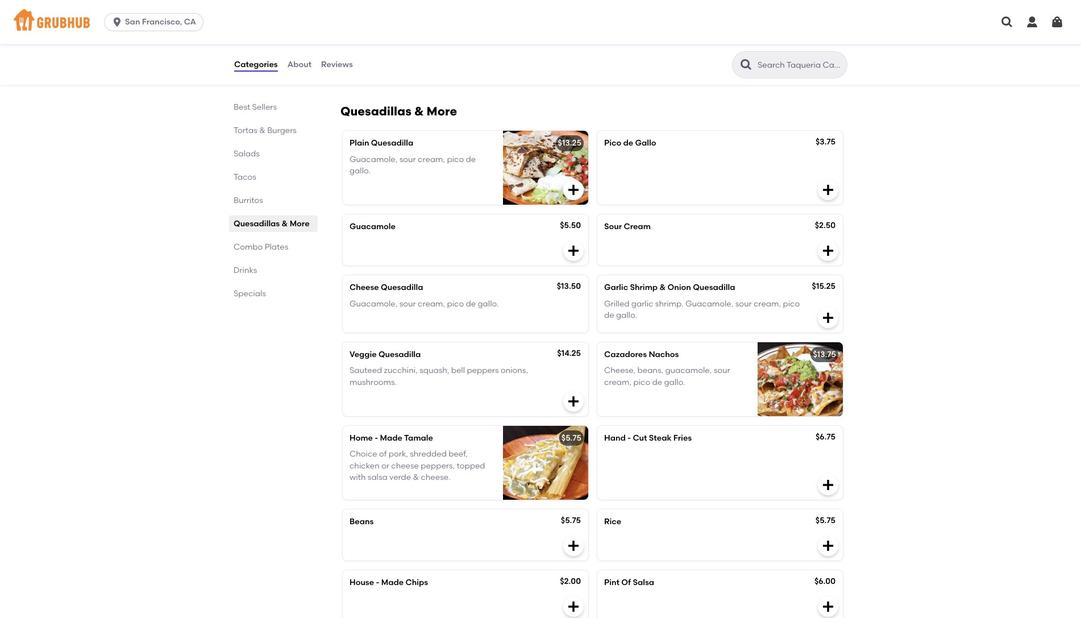 Task type: locate. For each thing, give the bounding box(es) containing it.
0 vertical spatial with
[[630, 41, 646, 51]]

refried inside carne asada, refried beans, cheese, steak fries, salsa, guacamole.
[[404, 30, 430, 40]]

quesadilla for cheese quesadilla
[[381, 283, 423, 292]]

quesadillas & more up plain quesadilla
[[341, 104, 457, 118]]

with down chicken
[[350, 473, 366, 482]]

plain quesadilla
[[350, 138, 414, 148]]

0 horizontal spatial of
[[379, 449, 387, 459]]

2 horizontal spatial of
[[784, 30, 792, 40]]

2 refried from the left
[[794, 30, 819, 40]]

svg image up $2.50
[[822, 183, 835, 197]]

sour
[[604, 222, 622, 232]]

guacamole, inside guacamole, sour cream, pico de gallo.
[[350, 154, 398, 164]]

scrambled eggs, cheese, potatoes and a dash of refried beans with your choice of protein or veggies. button
[[598, 6, 843, 80]]

your
[[648, 41, 665, 51]]

2 cheese, from the left
[[671, 30, 700, 40]]

beans, up guacamole.
[[432, 30, 458, 40]]

choice of pork, shredded beef, chicken or cheese peppers, topped with salsa verde & cheese.
[[350, 449, 485, 482]]

&
[[415, 104, 424, 118], [259, 126, 265, 135], [282, 219, 288, 229], [660, 283, 666, 292], [413, 473, 419, 482]]

cheese,
[[459, 30, 489, 40], [671, 30, 700, 40]]

scrambled
[[604, 30, 646, 40]]

cheese, up choice
[[671, 30, 700, 40]]

quesadillas & more up plates
[[234, 219, 310, 229]]

- right home
[[375, 433, 378, 443]]

fries
[[674, 433, 692, 443]]

$13.75
[[813, 350, 836, 359]]

1 refried from the left
[[404, 30, 430, 40]]

quesadillas up plain quesadilla
[[341, 104, 412, 118]]

1 horizontal spatial beans,
[[638, 366, 664, 376]]

salsa
[[633, 578, 655, 587]]

1 cheese, from the left
[[459, 30, 489, 40]]

1 vertical spatial beans,
[[638, 366, 664, 376]]

svg image up $6.00
[[822, 539, 835, 553]]

0 vertical spatial of
[[784, 30, 792, 40]]

0 horizontal spatial quesadillas
[[234, 219, 280, 229]]

of right choice
[[695, 41, 703, 51]]

1 vertical spatial or
[[382, 461, 389, 471]]

garlic
[[604, 283, 628, 292]]

with inside scrambled eggs, cheese, potatoes and a dash of refried beans with your choice of protein or veggies.
[[630, 41, 646, 51]]

veggie quesadilla
[[350, 350, 421, 359]]

0 vertical spatial made
[[380, 433, 403, 443]]

cheese, up guacamole.
[[459, 30, 489, 40]]

tacos
[[234, 172, 256, 182]]

of inside choice of pork, shredded beef, chicken or cheese peppers, topped with salsa verde & cheese.
[[379, 449, 387, 459]]

with inside choice of pork, shredded beef, chicken or cheese peppers, topped with salsa verde & cheese.
[[350, 473, 366, 482]]

with down scrambled
[[630, 41, 646, 51]]

$5.50
[[560, 221, 581, 230]]

quesadillas & more
[[341, 104, 457, 118], [234, 219, 310, 229]]

0 horizontal spatial cheese,
[[459, 30, 489, 40]]

0 vertical spatial quesadillas
[[341, 104, 412, 118]]

quesadilla right cheese
[[381, 283, 423, 292]]

guacamole,
[[666, 366, 712, 376]]

cheese.
[[421, 473, 451, 482]]

or down and
[[734, 41, 742, 51]]

1 vertical spatial guacamole, sour cream, pico de gallo.
[[350, 299, 499, 309]]

pico inside cheese, beans, guacamole, sour cream, pico de gallo.
[[634, 377, 651, 387]]

svg image for $5.75
[[822, 539, 835, 553]]

quesadilla
[[371, 138, 414, 148], [381, 283, 423, 292], [693, 283, 736, 292], [379, 350, 421, 359]]

guacamole,
[[350, 154, 398, 164], [350, 299, 398, 309], [686, 299, 734, 309]]

guacamole, sour cream, pico de gallo. for plain quesadilla
[[350, 154, 476, 176]]

svg image left san
[[112, 16, 123, 28]]

carne asada, refried beans, cheese, steak fries, salsa, guacamole. button
[[343, 6, 589, 80]]

svg image
[[112, 16, 123, 28], [567, 183, 581, 197], [822, 183, 835, 197], [567, 244, 581, 258], [822, 244, 835, 258], [567, 395, 581, 408], [822, 539, 835, 553], [822, 600, 835, 614]]

with for your
[[630, 41, 646, 51]]

or inside scrambled eggs, cheese, potatoes and a dash of refried beans with your choice of protein or veggies.
[[734, 41, 742, 51]]

categories
[[234, 60, 278, 69]]

refried up search taqueria cazadores search box
[[794, 30, 819, 40]]

guacamole, sour cream, pico de gallo. down plain quesadilla
[[350, 154, 476, 176]]

svg image down $2.50
[[822, 244, 835, 258]]

guacamole
[[350, 222, 396, 232]]

home - made tamale
[[350, 433, 433, 443]]

more
[[427, 104, 457, 118], [290, 219, 310, 229]]

guacamole, down onion on the top right of the page
[[686, 299, 734, 309]]

beans
[[350, 517, 374, 527]]

combo plates
[[234, 242, 288, 252]]

1 horizontal spatial refried
[[794, 30, 819, 40]]

pico
[[447, 154, 464, 164], [447, 299, 464, 309], [783, 299, 800, 309], [634, 377, 651, 387]]

0 horizontal spatial quesadillas & more
[[234, 219, 310, 229]]

guacamole, down cheese
[[350, 299, 398, 309]]

svg image
[[1001, 15, 1014, 29], [1026, 15, 1039, 29], [1051, 15, 1065, 29], [822, 311, 835, 325], [822, 478, 835, 492], [567, 539, 581, 553], [567, 600, 581, 614]]

quesadilla right plain
[[371, 138, 414, 148]]

0 vertical spatial or
[[734, 41, 742, 51]]

made up pork,
[[380, 433, 403, 443]]

sauteed zucchini, squash, bell peppers onions, mushrooms.
[[350, 366, 528, 387]]

1 guacamole, sour cream, pico de gallo. from the top
[[350, 154, 476, 176]]

carne
[[350, 30, 374, 40]]

search icon image
[[740, 58, 753, 72]]

sour cream
[[604, 222, 651, 232]]

beans,
[[432, 30, 458, 40], [638, 366, 664, 376]]

1 vertical spatial made
[[381, 578, 404, 587]]

beans, inside carne asada, refried beans, cheese, steak fries, salsa, guacamole.
[[432, 30, 458, 40]]

beans, inside cheese, beans, guacamole, sour cream, pico de gallo.
[[638, 366, 664, 376]]

0 horizontal spatial refried
[[404, 30, 430, 40]]

beans, down cazadores nachos
[[638, 366, 664, 376]]

pico inside guacamole, sour cream, pico de gallo.
[[447, 154, 464, 164]]

quesadilla up zucchini,
[[379, 350, 421, 359]]

2 vertical spatial of
[[379, 449, 387, 459]]

1 horizontal spatial cheese,
[[671, 30, 700, 40]]

guacamole, down plain quesadilla
[[350, 154, 398, 164]]

quesadilla for plain quesadilla
[[371, 138, 414, 148]]

chips
[[406, 578, 428, 587]]

san francisco, ca
[[125, 17, 196, 27]]

garlic shrimp & onion quesadilla
[[604, 283, 736, 292]]

guacamole, sour cream, pico de gallo. for cheese quesadilla
[[350, 299, 499, 309]]

made left chips
[[381, 578, 404, 587]]

cream,
[[418, 154, 445, 164], [418, 299, 445, 309], [754, 299, 781, 309], [604, 377, 632, 387]]

onion
[[668, 283, 691, 292]]

onions,
[[501, 366, 528, 376]]

- right the house
[[376, 578, 380, 587]]

scrambled eggs, cheese, potatoes and a dash of refried beans with your choice of protein or veggies.
[[604, 30, 819, 51]]

Search Taqueria Cazadores search field
[[757, 60, 844, 71]]

verde
[[390, 473, 411, 482]]

- left cut
[[628, 433, 631, 443]]

refried up salsa,
[[404, 30, 430, 40]]

or inside choice of pork, shredded beef, chicken or cheese peppers, topped with salsa verde & cheese.
[[382, 461, 389, 471]]

sauteed
[[350, 366, 382, 376]]

refried
[[404, 30, 430, 40], [794, 30, 819, 40]]

nachos
[[649, 350, 679, 359]]

reviews button
[[321, 44, 354, 85]]

1 horizontal spatial more
[[427, 104, 457, 118]]

or up salsa
[[382, 461, 389, 471]]

0 vertical spatial guacamole, sour cream, pico de gallo.
[[350, 154, 476, 176]]

francisco,
[[142, 17, 182, 27]]

guacamole, inside grilled garlic shrimp. guacamole, sour cream, pico de gallo.
[[686, 299, 734, 309]]

$14.25
[[557, 349, 581, 358]]

potatoes
[[702, 30, 737, 40]]

1 horizontal spatial quesadillas
[[341, 104, 412, 118]]

sour inside guacamole, sour cream, pico de gallo.
[[400, 154, 416, 164]]

of left pork,
[[379, 449, 387, 459]]

quesadilla up grilled garlic shrimp. guacamole, sour cream, pico de gallo.
[[693, 283, 736, 292]]

0 horizontal spatial beans,
[[432, 30, 458, 40]]

made for chips
[[381, 578, 404, 587]]

$6.75
[[816, 432, 836, 442]]

1 horizontal spatial quesadillas & more
[[341, 104, 457, 118]]

0 vertical spatial more
[[427, 104, 457, 118]]

0 horizontal spatial or
[[382, 461, 389, 471]]

1 vertical spatial with
[[350, 473, 366, 482]]

0 horizontal spatial with
[[350, 473, 366, 482]]

eggs,
[[648, 30, 669, 40]]

made
[[380, 433, 403, 443], [381, 578, 404, 587]]

and
[[739, 30, 754, 40]]

guacamole.
[[416, 41, 463, 51]]

gallo. inside guacamole, sour cream, pico de gallo.
[[350, 166, 371, 176]]

2 guacamole, sour cream, pico de gallo. from the top
[[350, 299, 499, 309]]

svg image down $14.25
[[567, 395, 581, 408]]

cheese,
[[604, 366, 636, 376]]

cream, inside guacamole, sour cream, pico de gallo.
[[418, 154, 445, 164]]

1 vertical spatial of
[[695, 41, 703, 51]]

sellers
[[252, 102, 277, 112]]

1 vertical spatial quesadillas & more
[[234, 219, 310, 229]]

cheese, inside carne asada, refried beans, cheese, steak fries, salsa, guacamole.
[[459, 30, 489, 40]]

drinks
[[234, 266, 257, 275]]

0 vertical spatial beans,
[[432, 30, 458, 40]]

svg image for $5.50
[[567, 244, 581, 258]]

burgers
[[267, 126, 297, 135]]

0 horizontal spatial more
[[290, 219, 310, 229]]

guacamole, sour cream, pico de gallo. down 'cheese quesadilla'
[[350, 299, 499, 309]]

san francisco, ca button
[[104, 13, 208, 31]]

cheese
[[391, 461, 419, 471]]

$5.75 for beans
[[561, 516, 581, 526]]

1 horizontal spatial with
[[630, 41, 646, 51]]

1 vertical spatial quesadillas
[[234, 219, 280, 229]]

cream, inside cheese, beans, guacamole, sour cream, pico de gallo.
[[604, 377, 632, 387]]

with
[[630, 41, 646, 51], [350, 473, 366, 482]]

svg image down $5.50
[[567, 244, 581, 258]]

quesadillas up combo plates at left
[[234, 219, 280, 229]]

$15.25
[[812, 282, 836, 291]]

cheese
[[350, 283, 379, 292]]

cut
[[633, 433, 647, 443]]

best
[[234, 102, 250, 112]]

veggie
[[350, 350, 377, 359]]

of right dash
[[784, 30, 792, 40]]

1 horizontal spatial or
[[734, 41, 742, 51]]

svg image down $6.00
[[822, 600, 835, 614]]

zucchini,
[[384, 366, 418, 376]]



Task type: vqa. For each thing, say whether or not it's contained in the screenshot.


Task type: describe. For each thing, give the bounding box(es) containing it.
steak
[[649, 433, 672, 443]]

svg image for $2.50
[[822, 244, 835, 258]]

svg image inside san francisco, ca button
[[112, 16, 123, 28]]

tamale
[[404, 433, 433, 443]]

veggies.
[[744, 41, 775, 51]]

home - made tamale image
[[503, 426, 589, 500]]

pork,
[[389, 449, 408, 459]]

ca
[[184, 17, 196, 27]]

refried inside scrambled eggs, cheese, potatoes and a dash of refried beans with your choice of protein or veggies.
[[794, 30, 819, 40]]

$13.25
[[558, 138, 582, 148]]

cream, inside grilled garlic shrimp. guacamole, sour cream, pico de gallo.
[[754, 299, 781, 309]]

$5.75 for rice
[[816, 516, 836, 526]]

grilled
[[604, 299, 630, 309]]

fries,
[[373, 41, 391, 51]]

san
[[125, 17, 140, 27]]

tortas & burgers
[[234, 126, 297, 135]]

sour inside cheese, beans, guacamole, sour cream, pico de gallo.
[[714, 366, 731, 376]]

dash
[[763, 30, 783, 40]]

squash,
[[420, 366, 449, 376]]

quesadilla for veggie quesadilla
[[379, 350, 421, 359]]

asada,
[[376, 30, 403, 40]]

salsa
[[368, 473, 388, 482]]

main navigation navigation
[[0, 0, 1082, 44]]

with for salsa
[[350, 473, 366, 482]]

gallo. inside cheese, beans, guacamole, sour cream, pico de gallo.
[[664, 377, 686, 387]]

$2.50
[[815, 221, 836, 230]]

$13.50
[[557, 282, 581, 291]]

plain
[[350, 138, 369, 148]]

topped
[[457, 461, 485, 471]]

shrimp.
[[656, 299, 684, 309]]

gallo
[[636, 138, 656, 148]]

& inside choice of pork, shredded beef, chicken or cheese peppers, topped with salsa verde & cheese.
[[413, 473, 419, 482]]

hand - cut steak fries
[[604, 433, 692, 443]]

cheese, inside scrambled eggs, cheese, potatoes and a dash of refried beans with your choice of protein or veggies.
[[671, 30, 700, 40]]

guacamole, for plain
[[350, 154, 398, 164]]

salads
[[234, 149, 260, 159]]

cheese, beans, guacamole, sour cream, pico de gallo.
[[604, 366, 731, 387]]

sour inside grilled garlic shrimp. guacamole, sour cream, pico de gallo.
[[736, 299, 752, 309]]

svg image for $3.75
[[822, 183, 835, 197]]

made for tamale
[[380, 433, 403, 443]]

pico inside grilled garlic shrimp. guacamole, sour cream, pico de gallo.
[[783, 299, 800, 309]]

protein
[[704, 41, 732, 51]]

carne asada, refried beans, cheese, steak fries, salsa, guacamole.
[[350, 30, 489, 51]]

pico
[[604, 138, 622, 148]]

hand
[[604, 433, 626, 443]]

reviews
[[321, 60, 353, 69]]

peppers,
[[421, 461, 455, 471]]

tortas
[[234, 126, 258, 135]]

rice
[[604, 517, 622, 527]]

specials
[[234, 289, 266, 299]]

burritos
[[234, 196, 263, 205]]

cazadores nachos
[[604, 350, 679, 359]]

california burritos image
[[503, 6, 589, 80]]

house
[[350, 578, 374, 587]]

garlic
[[632, 299, 654, 309]]

shrimp
[[630, 283, 658, 292]]

combo
[[234, 242, 263, 252]]

mushrooms.
[[350, 377, 397, 387]]

1 horizontal spatial of
[[695, 41, 703, 51]]

bell
[[451, 366, 465, 376]]

de inside grilled garlic shrimp. guacamole, sour cream, pico de gallo.
[[604, 310, 614, 320]]

guacamole, for cheese
[[350, 299, 398, 309]]

- for house
[[376, 578, 380, 587]]

svg image for $14.25
[[567, 395, 581, 408]]

0 vertical spatial quesadillas & more
[[341, 104, 457, 118]]

beef,
[[449, 449, 468, 459]]

house - made chips
[[350, 578, 428, 587]]

salsa,
[[393, 41, 414, 51]]

pint
[[604, 578, 620, 587]]

- for home
[[375, 433, 378, 443]]

de inside cheese, beans, guacamole, sour cream, pico de gallo.
[[653, 377, 663, 387]]

$2.00
[[560, 577, 581, 586]]

cheese quesadilla
[[350, 283, 423, 292]]

chicken
[[350, 461, 380, 471]]

pint of salsa
[[604, 578, 655, 587]]

svg image for $6.00
[[822, 600, 835, 614]]

plates
[[265, 242, 288, 252]]

plain quesadilla image
[[503, 131, 589, 205]]

- for hand
[[628, 433, 631, 443]]

home
[[350, 433, 373, 443]]

peppers
[[467, 366, 499, 376]]

steak
[[350, 41, 371, 51]]

gallo. inside grilled garlic shrimp. guacamole, sour cream, pico de gallo.
[[616, 310, 637, 320]]

$6.00
[[815, 577, 836, 586]]

$3.75
[[816, 137, 836, 147]]

cazadores
[[604, 350, 647, 359]]

pico de gallo
[[604, 138, 656, 148]]

choice
[[667, 41, 693, 51]]

svg image up $5.50
[[567, 183, 581, 197]]

cazadores nachos image
[[758, 342, 843, 416]]

of
[[622, 578, 631, 587]]

beans
[[604, 41, 628, 51]]

choice
[[350, 449, 377, 459]]

shredded
[[410, 449, 447, 459]]

1 vertical spatial more
[[290, 219, 310, 229]]

best sellers
[[234, 102, 277, 112]]



